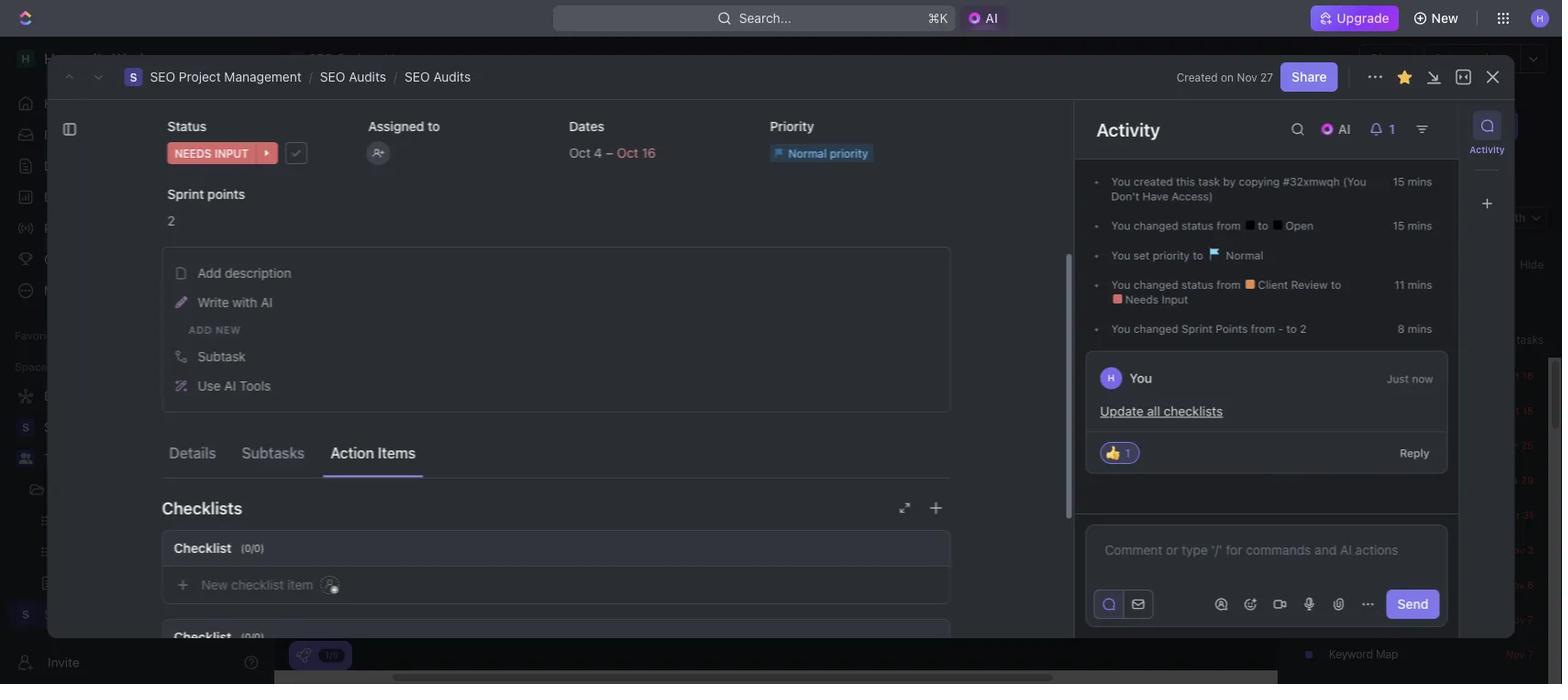 Task type: vqa. For each thing, say whether or not it's contained in the screenshot.
UPDATE
yes



Task type: describe. For each thing, give the bounding box(es) containing it.
2 checklist (0/0) from the top
[[173, 630, 264, 645]]

subtask button
[[168, 342, 944, 371]]

0 horizontal spatial sprint
[[167, 187, 204, 202]]

seo project management link for seo project management, , element inside the sidebar navigation
[[44, 600, 253, 630]]

0 horizontal spatial 1
[[1126, 447, 1131, 460]]

project up status
[[179, 69, 221, 84]]

3 changed from the top
[[1134, 323, 1179, 335]]

priority for normal
[[830, 146, 868, 159]]

to up unscheduled
[[1332, 279, 1342, 291]]

use ai tools
[[197, 378, 271, 393]]

home link
[[7, 89, 257, 118]]

add for add new
[[188, 324, 212, 336]]

subtask
[[197, 349, 245, 364]]

2 (0/0) from the top
[[240, 632, 264, 644]]

15 mins for changed status from
[[1394, 219, 1433, 232]]

tree inside sidebar navigation
[[7, 382, 257, 685]]

–
[[606, 145, 613, 160]]

2 button
[[162, 204, 348, 238]]

normal priority button
[[764, 137, 951, 170]]

priority
[[770, 119, 814, 134]]

checklists
[[162, 498, 242, 518]]

nov for keyword map
[[1507, 649, 1526, 661]]

6
[[1528, 579, 1534, 591]]

overdue
[[1385, 293, 1432, 307]]

constructfluent link
[[214, 272, 326, 301]]

1/5
[[325, 650, 339, 661]]

review
[[1292, 279, 1328, 291]]

new checklist item
[[201, 578, 313, 593]]

marketing
[[1370, 474, 1421, 486]]

to right -
[[1287, 323, 1298, 335]]

15 for created this task by copying
[[1394, 175, 1405, 188]]

nov 6
[[1506, 579, 1534, 591]]

client review
[[1255, 279, 1332, 291]]

nov for add new meta descriptions
[[1507, 614, 1526, 626]]

changed status from for open
[[1131, 219, 1244, 232]]

input inside dropdown button
[[214, 147, 248, 159]]

1 horizontal spatial ai button
[[1313, 115, 1362, 144]]

1 vertical spatial 16
[[1523, 370, 1534, 382]]

2 vertical spatial 2
[[1528, 544, 1534, 556]]

7 for add new meta descriptions
[[1529, 614, 1534, 626]]

3 mins from the top
[[1409, 279, 1433, 291]]

customize
[[1407, 170, 1471, 185]]

hide
[[1521, 258, 1545, 271]]

user group image
[[19, 453, 33, 464]]

normal
[[788, 146, 827, 159]]

search
[[1269, 170, 1312, 185]]

now
[[1413, 373, 1434, 386]]

new for new checklist item
[[201, 578, 227, 593]]

action items
[[330, 444, 415, 461]]

overview
[[342, 170, 399, 185]]

all
[[1148, 404, 1161, 419]]

task sidebar content section
[[1071, 100, 1460, 639]]

favorites
[[15, 329, 63, 342]]

don't
[[1112, 190, 1140, 203]]

ai right ⌘k
[[986, 11, 999, 26]]

normal priority
[[788, 146, 868, 159]]

reply
[[1401, 447, 1430, 460]]

onboarding checklist button element
[[296, 649, 311, 664]]

seo project management link for the middle seo project management, , element
[[150, 69, 302, 84]]

keyword map
[[1330, 648, 1399, 661]]

from for open
[[1217, 219, 1241, 232]]

needs inside dropdown button
[[174, 147, 211, 159]]

projects link
[[55, 475, 206, 505]]

nov 7 for keyword map
[[1507, 649, 1534, 661]]

s inside navigation
[[22, 608, 29, 621]]

goals link
[[7, 245, 257, 274]]

2 audits from the left
[[434, 69, 471, 84]]

add for add new meta descriptions
[[1330, 613, 1350, 626]]

new for add new meta descriptions
[[1353, 613, 1374, 626]]

oct for oct 31
[[1503, 509, 1520, 521]]

descriptions
[[1406, 613, 1469, 626]]

nov 7 for add new meta descriptions
[[1507, 614, 1534, 626]]

checklists
[[1164, 404, 1224, 419]]

input inside task sidebar content section
[[1162, 293, 1189, 306]]

upgrade link
[[1312, 6, 1399, 31]]

new button
[[1407, 4, 1470, 33]]

constructfluent
[[244, 280, 325, 293]]

7 for keyword map
[[1529, 649, 1534, 661]]

h inside task sidebar content section
[[1108, 373, 1115, 384]]

11
[[1395, 279, 1405, 291]]

1 horizontal spatial s
[[130, 71, 137, 84]]

keyword
[[1330, 648, 1374, 661]]

meta
[[1377, 613, 1403, 626]]

points
[[1216, 323, 1248, 335]]

add task
[[1430, 118, 1486, 133]]

add for add task
[[1430, 118, 1455, 133]]

s seo project management
[[294, 51, 463, 66]]

overview link
[[339, 165, 399, 191]]

you up don't
[[1112, 175, 1131, 188]]

oct for oct 18
[[1503, 405, 1520, 417]]

1 vertical spatial share
[[1292, 69, 1327, 84]]

elevate
[[1330, 474, 1367, 486]]

needs input inside dropdown button
[[174, 147, 248, 159]]

customize button
[[1383, 165, 1477, 191]]

use
[[197, 378, 220, 393]]

add task button
[[1419, 111, 1497, 140]]

invite
[[48, 655, 80, 670]]

oct 25
[[1502, 440, 1534, 452]]

ai inside dropdown button
[[1339, 122, 1351, 137]]

seo project management / seo audits / seo audits
[[150, 69, 471, 84]]

write
[[197, 295, 229, 310]]

oct right – on the top of page
[[617, 145, 638, 160]]

assigned to
[[368, 119, 440, 134]]

pulse
[[44, 221, 76, 236]]

25
[[1522, 440, 1534, 452]]

docs link
[[7, 151, 257, 181]]

1 checklist (0/0) from the top
[[173, 541, 264, 556]]

1 inside dropdown button
[[1390, 122, 1396, 137]]

tools
[[239, 378, 271, 393]]

by inside task sidebar content section
[[1224, 175, 1236, 188]]

18
[[1523, 405, 1534, 417]]

sort by
[[1298, 333, 1334, 346]]

normal
[[1223, 249, 1264, 262]]

marketguru
[[1330, 543, 1390, 556]]

changed status from for needs input
[[1131, 279, 1244, 291]]

copying
[[1239, 175, 1280, 188]]

tasks
[[1517, 334, 1545, 346]]

31
[[1523, 509, 1534, 521]]

seo inside sidebar navigation
[[44, 607, 70, 622]]

to left open
[[1259, 219, 1272, 232]]

1 horizontal spatial share button
[[1360, 44, 1417, 73]]

0 vertical spatial seo project management
[[318, 110, 622, 140]]

projects
[[55, 482, 104, 497]]

ai button
[[1313, 115, 1362, 144]]

priority for set
[[1153, 249, 1190, 262]]

favorites button
[[7, 325, 70, 347]]

status for open
[[1182, 219, 1214, 232]]

15 mins for created this task by copying
[[1394, 175, 1433, 188]]

onboarding checklist button image
[[296, 649, 311, 664]]

2 seo audits link from the left
[[405, 69, 471, 84]]

you changed sprint points from - to 2
[[1112, 323, 1307, 335]]

1 (0/0) from the top
[[240, 543, 264, 555]]

access)
[[1172, 190, 1214, 203]]

nov 2
[[1506, 544, 1534, 556]]

1 horizontal spatial seo project management, , element
[[124, 68, 143, 86]]

subtasks
[[241, 444, 304, 461]]

⌘k
[[929, 11, 949, 26]]

update
[[1101, 404, 1144, 419]]

add new
[[188, 324, 241, 336]]

seo project management, , element inside sidebar navigation
[[17, 606, 35, 624]]

you down don't
[[1112, 219, 1131, 232]]

1 seo audits link from the left
[[320, 69, 386, 84]]

oct 16
[[1503, 370, 1534, 382]]

send button
[[1387, 590, 1440, 619]]

you down the set priority to
[[1112, 279, 1131, 291]]



Task type: locate. For each thing, give the bounding box(es) containing it.
0 horizontal spatial needs
[[174, 147, 211, 159]]

2 horizontal spatial s
[[294, 53, 300, 64]]

2 horizontal spatial 2
[[1528, 544, 1534, 556]]

0 vertical spatial 16
[[642, 145, 656, 160]]

2 horizontal spatial seo project management, , element
[[290, 51, 305, 66]]

items
[[378, 444, 415, 461]]

management inside seo project management link
[[120, 607, 199, 622]]

checklist (0/0) down new checklist item at the bottom
[[173, 630, 264, 645]]

details button
[[162, 436, 223, 469]]

0 horizontal spatial needs input
[[174, 147, 248, 159]]

1 15 mins from the top
[[1394, 175, 1433, 188]]

2 inside task sidebar content section
[[1301, 323, 1307, 335]]

ai
[[986, 11, 999, 26], [1339, 122, 1351, 137], [260, 295, 272, 310], [224, 378, 236, 393]]

you
[[1112, 175, 1131, 188], [1112, 219, 1131, 232], [1112, 249, 1131, 262], [1112, 279, 1131, 291], [1112, 323, 1131, 335], [1130, 371, 1153, 386]]

1 horizontal spatial new
[[1432, 11, 1459, 26]]

project up invite
[[73, 607, 116, 622]]

add up keyword
[[1330, 613, 1350, 626]]

0 horizontal spatial by
[[1224, 175, 1236, 188]]

1 horizontal spatial audits
[[434, 69, 471, 84]]

1 vertical spatial nov 7
[[1507, 649, 1534, 661]]

1 audits from the left
[[349, 69, 386, 84]]

oct for oct 16
[[1503, 370, 1520, 382]]

add down write at the left top of page
[[188, 324, 212, 336]]

oct left 29
[[1501, 474, 1519, 486]]

0 horizontal spatial s
[[22, 608, 29, 621]]

1 vertical spatial sprint
[[1182, 323, 1213, 335]]

nov for marketguru
[[1506, 544, 1525, 556]]

seo project management inside tree
[[44, 607, 199, 622]]

priority right set
[[1153, 249, 1190, 262]]

1 15 from the top
[[1394, 175, 1405, 188]]

oct left 4
[[569, 145, 590, 160]]

1 vertical spatial needs input
[[1123, 293, 1189, 306]]

2
[[167, 213, 175, 228], [1301, 323, 1307, 335], [1528, 544, 1534, 556]]

details
[[169, 444, 216, 461]]

needs input down status
[[174, 147, 248, 159]]

new up automations
[[1432, 11, 1459, 26]]

checklist down new checklist item at the bottom
[[173, 630, 231, 645]]

checklists button
[[162, 486, 951, 530]]

2 7 from the top
[[1529, 649, 1534, 661]]

seo audits link up assigned to
[[405, 69, 471, 84]]

15
[[1394, 175, 1405, 188], [1394, 219, 1405, 232]]

1 horizontal spatial needs input
[[1123, 293, 1189, 306]]

oct up oct 18
[[1503, 370, 1520, 382]]

new inside button
[[1432, 11, 1459, 26]]

1 horizontal spatial activity
[[1470, 144, 1506, 155]]

1 vertical spatial changed
[[1134, 279, 1179, 291]]

set
[[1134, 249, 1150, 262]]

1 horizontal spatial 1
[[1390, 122, 1396, 137]]

0 vertical spatial status
[[1182, 219, 1214, 232]]

1 horizontal spatial seo project management
[[318, 110, 622, 140]]

1 vertical spatial 1
[[1126, 447, 1131, 460]]

automations button
[[1426, 45, 1521, 72]]

(0/0) down new checklist item at the bottom
[[240, 632, 264, 644]]

ai button up (you
[[1313, 115, 1362, 144]]

2 inside dropdown button
[[167, 213, 175, 228]]

add description
[[197, 265, 291, 281]]

h button
[[1526, 4, 1556, 33]]

8
[[1398, 323, 1405, 335]]

oct 29
[[1501, 474, 1534, 486]]

2 vertical spatial seo project management, , element
[[17, 606, 35, 624]]

0 vertical spatial by
[[1224, 175, 1236, 188]]

input
[[214, 147, 248, 159], [1162, 293, 1189, 306]]

1 vertical spatial needs
[[1126, 293, 1159, 306]]

2 vertical spatial from
[[1252, 323, 1276, 335]]

0 vertical spatial 1
[[1390, 122, 1396, 137]]

1 changed status from from the top
[[1131, 219, 1244, 232]]

audits down s seo project management
[[349, 69, 386, 84]]

home
[[44, 96, 79, 111]]

oct for oct 29
[[1501, 474, 1519, 486]]

you left set
[[1112, 249, 1131, 262]]

oct 31
[[1503, 509, 1534, 521]]

just
[[1388, 373, 1410, 386]]

activity inside task sidebar navigation "tab list"
[[1470, 144, 1506, 155]]

needs
[[174, 147, 211, 159], [1126, 293, 1159, 306]]

1 changed from the top
[[1134, 219, 1179, 232]]

oct for oct 4 – oct 16
[[569, 145, 590, 160]]

input up the points
[[214, 147, 248, 159]]

1 vertical spatial ai button
[[1313, 115, 1362, 144]]

map
[[1377, 648, 1399, 661]]

h
[[1537, 13, 1544, 23], [1108, 373, 1115, 384]]

seo audits link down s seo project management
[[320, 69, 386, 84]]

1 mins from the top
[[1409, 175, 1433, 188]]

from up normal
[[1217, 219, 1241, 232]]

from for needs input
[[1217, 279, 1241, 291]]

2 down sprint points
[[167, 213, 175, 228]]

add up write at the left top of page
[[197, 265, 221, 281]]

1 vertical spatial 15
[[1394, 219, 1405, 232]]

0 vertical spatial 2
[[167, 213, 175, 228]]

1 vertical spatial checklist
[[173, 630, 231, 645]]

status
[[1182, 219, 1214, 232], [1182, 279, 1214, 291]]

add
[[1430, 118, 1455, 133], [197, 265, 221, 281], [188, 324, 212, 336], [1330, 613, 1350, 626]]

add new meta descriptions
[[1330, 613, 1469, 626]]

0 horizontal spatial priority
[[830, 146, 868, 159]]

sidebar navigation
[[0, 37, 274, 685]]

task sidebar navigation tab list
[[1468, 111, 1508, 218]]

tree
[[7, 382, 257, 685]]

checklist
[[173, 541, 231, 556], [173, 630, 231, 645]]

with
[[232, 295, 257, 310]]

2 status from the top
[[1182, 279, 1214, 291]]

goals
[[44, 252, 78, 267]]

checklist (0/0) down checklists
[[173, 541, 264, 556]]

update all checklists
[[1101, 404, 1224, 419]]

status down the set priority to
[[1182, 279, 1214, 291]]

1 horizontal spatial by
[[1322, 333, 1334, 346]]

mins up overdue at the right
[[1409, 279, 1433, 291]]

open
[[1283, 219, 1314, 232]]

16 up 18
[[1523, 370, 1534, 382]]

15 mins right (you
[[1394, 175, 1433, 188]]

seo project management link inside sidebar navigation
[[44, 600, 253, 630]]

0 horizontal spatial input
[[214, 147, 248, 159]]

you up update
[[1112, 323, 1131, 335]]

needs input inside task sidebar content section
[[1123, 293, 1189, 306]]

0 vertical spatial new
[[215, 324, 241, 336]]

1 vertical spatial 7
[[1529, 649, 1534, 661]]

1 horizontal spatial priority
[[1153, 249, 1190, 262]]

16 right – on the top of page
[[642, 145, 656, 160]]

2 checklist from the top
[[173, 630, 231, 645]]

2 right -
[[1301, 323, 1307, 335]]

input down the set priority to
[[1162, 293, 1189, 306]]

27
[[1261, 71, 1274, 84]]

use ai tools button
[[168, 371, 944, 401]]

1 horizontal spatial 16
[[1523, 370, 1534, 382]]

15 for changed status from
[[1394, 219, 1405, 232]]

needs input down the set priority to
[[1123, 293, 1189, 306]]

task
[[1458, 118, 1486, 133]]

0 vertical spatial ai button
[[960, 6, 1010, 31]]

changed status from down access)
[[1131, 219, 1244, 232]]

1 vertical spatial from
[[1217, 279, 1241, 291]]

add description button
[[168, 259, 944, 288]]

from left -
[[1252, 323, 1276, 335]]

1 right ai dropdown button
[[1390, 122, 1396, 137]]

spaces
[[15, 361, 54, 374]]

share down upgrade
[[1371, 51, 1406, 66]]

0 vertical spatial 15 mins
[[1394, 175, 1433, 188]]

changed for open
[[1134, 219, 1179, 232]]

dashboards
[[44, 190, 115, 205]]

1 horizontal spatial h
[[1537, 13, 1544, 23]]

needs down status
[[174, 147, 211, 159]]

share button down upgrade
[[1360, 44, 1417, 73]]

1 vertical spatial activity
[[1470, 144, 1506, 155]]

2 changed from the top
[[1134, 279, 1179, 291]]

team space link
[[44, 444, 253, 474]]

2 mins from the top
[[1409, 219, 1433, 232]]

1 vertical spatial new
[[1353, 613, 1374, 626]]

unscheduled
[[1298, 293, 1371, 307]]

1 vertical spatial 2
[[1301, 323, 1307, 335]]

1 vertical spatial changed status from
[[1131, 279, 1244, 291]]

h inside 'dropdown button'
[[1537, 13, 1544, 23]]

s inside s seo project management
[[294, 53, 300, 64]]

15 mins down the customize button on the top of page
[[1394, 219, 1433, 232]]

1 vertical spatial priority
[[1153, 249, 1190, 262]]

reply button
[[1393, 442, 1438, 464]]

on
[[1221, 71, 1234, 84]]

new for new
[[1432, 11, 1459, 26]]

0 horizontal spatial seo audits link
[[320, 69, 386, 84]]

52 tasks
[[1500, 334, 1545, 346]]

0 vertical spatial share
[[1371, 51, 1406, 66]]

(0/0) up new checklist item at the bottom
[[240, 543, 264, 555]]

by right task
[[1224, 175, 1236, 188]]

created on nov 27
[[1177, 71, 1274, 84]]

0 vertical spatial checklist (0/0)
[[173, 541, 264, 556]]

priority right normal
[[830, 146, 868, 159]]

0 vertical spatial checklist
[[173, 541, 231, 556]]

2 15 mins from the top
[[1394, 219, 1433, 232]]

new
[[1432, 11, 1459, 26], [201, 578, 227, 593]]

priority
[[830, 146, 868, 159], [1153, 249, 1190, 262]]

oct left 31
[[1503, 509, 1520, 521]]

1 vertical spatial seo project management, , element
[[124, 68, 143, 86]]

mins down the customize button on the top of page
[[1409, 219, 1433, 232]]

oct
[[569, 145, 590, 160], [617, 145, 638, 160], [1503, 370, 1520, 382], [1503, 405, 1520, 417], [1502, 440, 1519, 452], [1501, 474, 1519, 486], [1503, 509, 1520, 521]]

2 nov 7 from the top
[[1507, 649, 1534, 661]]

dashboards link
[[7, 183, 257, 212]]

#32xmwqh (you don't have access)
[[1112, 175, 1367, 203]]

1 horizontal spatial /
[[394, 69, 397, 84]]

project up seo project management / seo audits / seo audits
[[337, 51, 381, 66]]

upgrade
[[1337, 11, 1390, 26]]

1 checklist from the top
[[173, 541, 231, 556]]

0 horizontal spatial share
[[1292, 69, 1327, 84]]

client
[[1259, 279, 1289, 291]]

1 vertical spatial seo project management
[[44, 607, 199, 622]]

you up all
[[1130, 371, 1153, 386]]

checklist (0/0)
[[173, 541, 264, 556], [173, 630, 264, 645]]

new left checklist
[[201, 578, 227, 593]]

0 vertical spatial changed
[[1134, 219, 1179, 232]]

just now
[[1388, 373, 1434, 386]]

needs down set
[[1126, 293, 1159, 306]]

project up overview
[[375, 110, 457, 140]]

activity inside task sidebar content section
[[1097, 118, 1161, 140]]

ai right the use on the left of the page
[[224, 378, 236, 393]]

points
[[207, 187, 245, 202]]

2 up 6
[[1528, 544, 1534, 556]]

0 vertical spatial 15
[[1394, 175, 1405, 188]]

share right 27
[[1292, 69, 1327, 84]]

(0/0)
[[240, 543, 264, 555], [240, 632, 264, 644]]

status down access)
[[1182, 219, 1214, 232]]

hide button
[[1515, 254, 1550, 276]]

0 vertical spatial s
[[294, 53, 300, 64]]

mins right (you
[[1409, 175, 1433, 188]]

0 vertical spatial input
[[214, 147, 248, 159]]

ai right with
[[260, 295, 272, 310]]

this
[[1177, 175, 1196, 188]]

by right sort
[[1322, 333, 1334, 346]]

0 horizontal spatial new
[[201, 578, 227, 593]]

add for add description
[[197, 265, 221, 281]]

new for add new
[[215, 324, 241, 336]]

sprint inside task sidebar content section
[[1182, 323, 1213, 335]]

1 7 from the top
[[1529, 614, 1534, 626]]

15 left the customize
[[1394, 175, 1405, 188]]

project
[[337, 51, 381, 66], [179, 69, 221, 84], [375, 110, 457, 140], [73, 607, 116, 622]]

action items button
[[323, 436, 423, 469]]

1 vertical spatial input
[[1162, 293, 1189, 306]]

1 button
[[1362, 115, 1408, 144]]

buzzmarket
[[1330, 509, 1390, 521]]

0 vertical spatial seo project management link
[[150, 69, 302, 84]]

0 vertical spatial (0/0)
[[240, 543, 264, 555]]

oct left 18
[[1503, 405, 1520, 417]]

1 / from the left
[[309, 69, 313, 84]]

team
[[44, 451, 76, 466]]

changed for needs input
[[1134, 279, 1179, 291]]

status for needs input
[[1182, 279, 1214, 291]]

15 down the customize button on the top of page
[[1394, 219, 1405, 232]]

priority inside task sidebar content section
[[1153, 249, 1190, 262]]

tree containing team space
[[7, 382, 257, 685]]

4 mins from the top
[[1409, 323, 1433, 335]]

audits up assigned to
[[434, 69, 471, 84]]

changed status from down the set priority to
[[1131, 279, 1244, 291]]

new up subtask at the bottom left of page
[[215, 324, 241, 336]]

1 vertical spatial (0/0)
[[240, 632, 264, 644]]

project inside tree
[[73, 607, 116, 622]]

2 15 from the top
[[1394, 219, 1405, 232]]

created this task by copying
[[1131, 175, 1284, 188]]

sprint
[[167, 187, 204, 202], [1182, 323, 1213, 335]]

sprint points
[[167, 187, 245, 202]]

nov 7
[[1507, 614, 1534, 626], [1507, 649, 1534, 661]]

new left meta
[[1353, 613, 1374, 626]]

1 status from the top
[[1182, 219, 1214, 232]]

0 vertical spatial activity
[[1097, 118, 1161, 140]]

priority inside normal priority dropdown button
[[830, 146, 868, 159]]

0 horizontal spatial h
[[1108, 373, 1115, 384]]

1 nov 7 from the top
[[1507, 614, 1534, 626]]

0 vertical spatial seo project management, , element
[[290, 51, 305, 66]]

activity down 'task'
[[1470, 144, 1506, 155]]

to left normal
[[1193, 249, 1204, 262]]

0 vertical spatial h
[[1537, 13, 1544, 23]]

0 vertical spatial from
[[1217, 219, 1241, 232]]

share button right 27
[[1281, 62, 1338, 92]]

needs inside task sidebar content section
[[1126, 293, 1159, 306]]

0 horizontal spatial new
[[215, 324, 241, 336]]

ai inside button
[[260, 295, 272, 310]]

mins right 8
[[1409, 323, 1433, 335]]

ai button right ⌘k
[[960, 6, 1010, 31]]

to right "assigned"
[[427, 119, 440, 134]]

1 vertical spatial by
[[1322, 333, 1334, 346]]

0 vertical spatial nov 7
[[1507, 614, 1534, 626]]

pulse link
[[7, 214, 257, 243]]

inbox
[[44, 127, 76, 142]]

status
[[167, 119, 206, 134]]

oct for oct 25
[[1502, 440, 1519, 452]]

1 vertical spatial s
[[130, 71, 137, 84]]

created
[[1134, 175, 1174, 188]]

1 vertical spatial 15 mins
[[1394, 219, 1433, 232]]

ai inside "button"
[[224, 378, 236, 393]]

elevate marketing
[[1330, 474, 1421, 486]]

0 horizontal spatial seo project management, , element
[[17, 606, 35, 624]]

have
[[1143, 190, 1169, 203]]

0 horizontal spatial /
[[309, 69, 313, 84]]

0 vertical spatial new
[[1432, 11, 1459, 26]]

52
[[1500, 334, 1513, 346]]

2 vertical spatial changed
[[1134, 323, 1179, 335]]

1 down update
[[1126, 447, 1131, 460]]

oct left 25
[[1502, 440, 1519, 452]]

team space
[[44, 451, 116, 466]]

1 horizontal spatial sprint
[[1182, 323, 1213, 335]]

1 horizontal spatial share
[[1371, 51, 1406, 66]]

1 horizontal spatial new
[[1353, 613, 1374, 626]]

from down normal
[[1217, 279, 1241, 291]]

0 horizontal spatial share button
[[1281, 62, 1338, 92]]

1 vertical spatial checklist (0/0)
[[173, 630, 264, 645]]

seo project management, , element
[[290, 51, 305, 66], [124, 68, 143, 86], [17, 606, 35, 624]]

from
[[1217, 219, 1241, 232], [1217, 279, 1241, 291], [1252, 323, 1276, 335]]

0 vertical spatial changed status from
[[1131, 219, 1244, 232]]

task
[[1199, 175, 1221, 188]]

space
[[79, 451, 116, 466]]

pencil image
[[175, 297, 187, 309]]

0 horizontal spatial 16
[[642, 145, 656, 160]]

0 horizontal spatial ai button
[[960, 6, 1010, 31]]

checklist down checklists
[[173, 541, 231, 556]]

ai left 1 dropdown button
[[1339, 122, 1351, 137]]

action
[[330, 444, 374, 461]]

created
[[1177, 71, 1218, 84]]

0 vertical spatial 7
[[1529, 614, 1534, 626]]

2 changed status from from the top
[[1131, 279, 1244, 291]]

new
[[215, 324, 241, 336], [1353, 613, 1374, 626]]

add left 'task'
[[1430, 118, 1455, 133]]

activity up created
[[1097, 118, 1161, 140]]

0 horizontal spatial activity
[[1097, 118, 1161, 140]]

by
[[1224, 175, 1236, 188], [1322, 333, 1334, 346]]

1 horizontal spatial input
[[1162, 293, 1189, 306]]

1 horizontal spatial seo audits link
[[405, 69, 471, 84]]

needs input button
[[162, 137, 348, 170]]

2 vertical spatial s
[[22, 608, 29, 621]]

1 vertical spatial new
[[201, 578, 227, 593]]

2 / from the left
[[394, 69, 397, 84]]

1 vertical spatial h
[[1108, 373, 1115, 384]]

0 horizontal spatial audits
[[349, 69, 386, 84]]

subtasks button
[[234, 436, 312, 469]]



